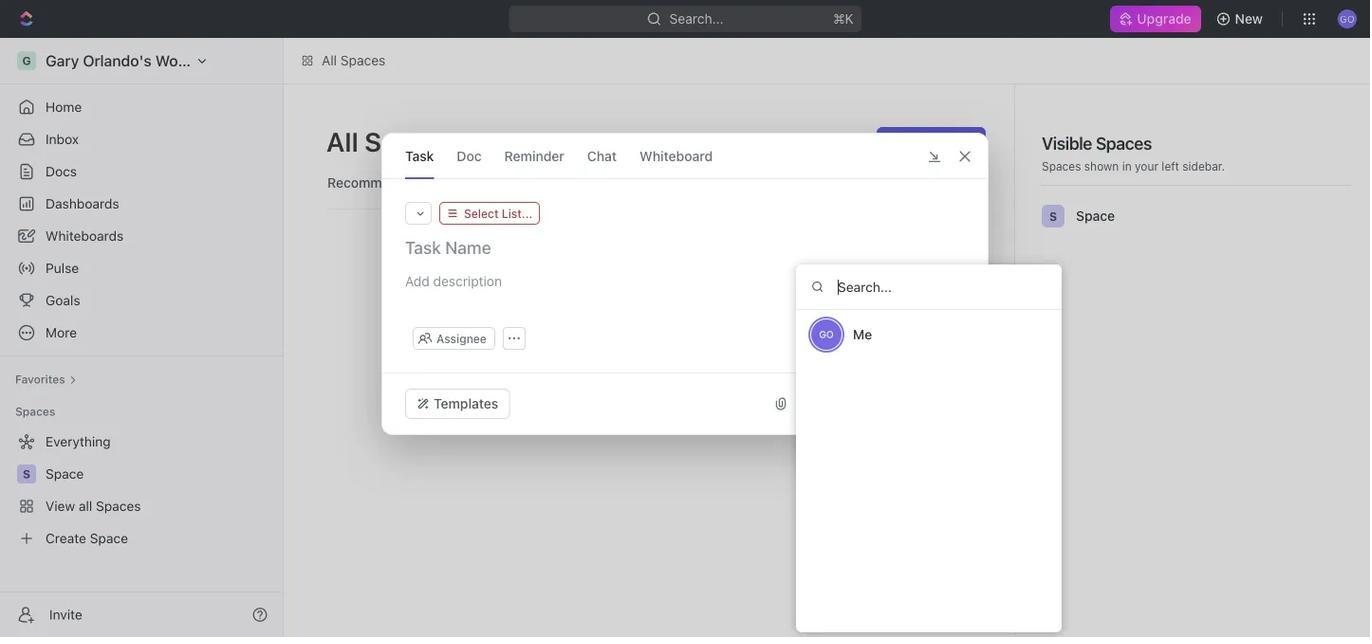 Task type: describe. For each thing, give the bounding box(es) containing it.
in
[[1122, 159, 1132, 173]]

goals
[[46, 293, 80, 308]]

dialog containing task
[[381, 133, 989, 435]]

0 vertical spatial all
[[322, 53, 337, 68]]

pulse link
[[8, 253, 275, 284]]

space, , element
[[1042, 205, 1065, 228]]

inbox
[[46, 131, 79, 147]]

Task Name text field
[[405, 236, 969, 259]]

chat
[[587, 148, 617, 164]]

pulse
[[46, 260, 79, 276]]

new for new space
[[905, 134, 933, 150]]

whiteboard button
[[640, 134, 713, 178]]

new for new
[[1235, 11, 1263, 27]]

new space
[[905, 134, 974, 150]]

Search... text field
[[796, 265, 1062, 310]]

sidebar.
[[1182, 159, 1225, 173]]

search... inside button
[[920, 175, 974, 191]]

inbox link
[[8, 124, 275, 155]]

1 vertical spatial all spaces
[[326, 126, 456, 157]]

reminder button
[[504, 134, 564, 178]]

task
[[405, 148, 434, 164]]

search... button
[[894, 168, 986, 198]]

go
[[819, 329, 834, 340]]

whiteboards link
[[8, 221, 275, 251]]

whiteboard
[[640, 148, 713, 164]]

doc
[[457, 148, 482, 164]]

goals link
[[8, 286, 275, 316]]

new button
[[1208, 4, 1274, 34]]

me
[[853, 327, 872, 343]]



Task type: locate. For each thing, give the bounding box(es) containing it.
task button
[[405, 134, 434, 178]]

new
[[1235, 11, 1263, 27], [905, 134, 933, 150]]

visible spaces spaces shown in your left sidebar.
[[1042, 133, 1225, 173]]

⌘k
[[833, 11, 854, 27]]

0 horizontal spatial search...
[[669, 11, 723, 27]]

doc button
[[457, 134, 482, 178]]

dashboards
[[46, 196, 119, 212]]

all spaces
[[322, 53, 385, 68], [326, 126, 456, 157]]

visible
[[1042, 133, 1092, 153]]

spaces
[[340, 53, 385, 68], [365, 126, 456, 157], [1096, 133, 1152, 153], [1042, 159, 1081, 173], [15, 405, 55, 418]]

new up 'search...' button
[[905, 134, 933, 150]]

chat button
[[587, 134, 617, 178]]

0 vertical spatial new
[[1235, 11, 1263, 27]]

whiteboards
[[46, 228, 124, 244]]

1 vertical spatial new
[[905, 134, 933, 150]]

upgrade
[[1137, 11, 1191, 27]]

0 horizontal spatial space
[[936, 134, 974, 150]]

favorites button
[[8, 368, 84, 391]]

left
[[1162, 159, 1179, 173]]

new space button
[[877, 127, 986, 157]]

space right space, , element
[[1076, 208, 1115, 224]]

all
[[322, 53, 337, 68], [326, 126, 359, 157]]

docs
[[46, 164, 77, 179]]

1 horizontal spatial space
[[1076, 208, 1115, 224]]

1 horizontal spatial search...
[[920, 175, 974, 191]]

space inside button
[[936, 134, 974, 150]]

space up 'search...' button
[[936, 134, 974, 150]]

new right upgrade
[[1235, 11, 1263, 27]]

favorites
[[15, 373, 65, 386]]

0 vertical spatial all spaces
[[322, 53, 385, 68]]

docs link
[[8, 157, 275, 187]]

invite
[[49, 607, 82, 623]]

home link
[[8, 92, 275, 122]]

dialog
[[381, 133, 989, 435]]

sidebar navigation
[[0, 38, 284, 638]]

home
[[46, 99, 82, 115]]

1 vertical spatial all
[[326, 126, 359, 157]]

1 horizontal spatial new
[[1235, 11, 1263, 27]]

dashboards link
[[8, 189, 275, 219]]

upgrade link
[[1110, 6, 1201, 32]]

0 horizontal spatial new
[[905, 134, 933, 150]]

search...
[[669, 11, 723, 27], [920, 175, 974, 191]]

your
[[1135, 159, 1158, 173]]

shown
[[1084, 159, 1119, 173]]

tree
[[8, 427, 275, 554]]

tree inside sidebar 'navigation'
[[8, 427, 275, 554]]

reminder
[[504, 148, 564, 164]]

space
[[936, 134, 974, 150], [1076, 208, 1115, 224]]

spaces inside sidebar 'navigation'
[[15, 405, 55, 418]]

0 vertical spatial search...
[[669, 11, 723, 27]]

0 vertical spatial space
[[936, 134, 974, 150]]

1 vertical spatial space
[[1076, 208, 1115, 224]]

1 vertical spatial search...
[[920, 175, 974, 191]]

s
[[1049, 210, 1057, 223]]



Task type: vqa. For each thing, say whether or not it's contained in the screenshot.
the leftmost Team Space link
no



